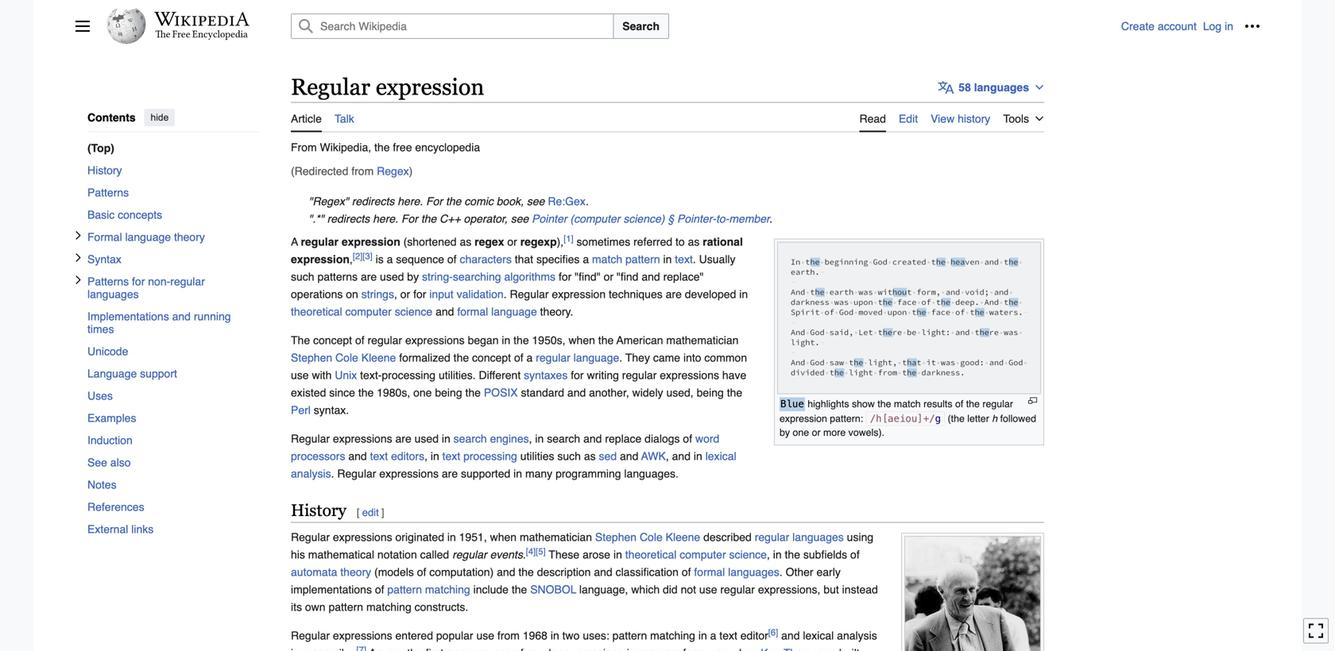 Task type: describe. For each thing, give the bounding box(es) containing it.
languages up tools
[[974, 81, 1029, 94]]

"regex" redirects here. for the comic book, see re:gex . ".*" redirects here. for the c++ operator, see pointer (computer science) § pointer-to-member .
[[309, 195, 772, 225]]

regexp
[[520, 236, 557, 248]]

in down regular languages link
[[773, 549, 782, 562]]

(redirected from regex )
[[291, 165, 413, 178]]

[5]
[[536, 547, 546, 557]]

examples
[[87, 412, 136, 425]]

a inside the regular expressions entered popular use from 1968 in two uses: pattern matching in a text editor [6]
[[710, 630, 716, 643]]

regular inside a regular expression (shortened as regex or regexp ), [1] sometimes referred to as
[[301, 236, 339, 248]]

1 horizontal spatial kleene
[[666, 531, 700, 544]]

lexical analysis link
[[291, 450, 736, 481]]

patterns for patterns
[[87, 186, 129, 199]]

described
[[703, 531, 752, 544]]

one inside for writing regular expressions have existed since the 1980s, one being the
[[413, 387, 432, 399]]

language, which did not use regular expressions, but instead its own pattern matching constructs.
[[291, 584, 878, 614]]

log
[[1203, 20, 1222, 33]]

the right include
[[512, 584, 527, 597]]

text link
[[675, 253, 693, 266]]

note containing "regex" redirects here. for the comic book, see
[[291, 193, 1044, 210]]

standard
[[521, 387, 564, 399]]

history link
[[87, 159, 259, 182]]

. inside . they came into common use with
[[619, 352, 622, 365]]

regular inside for writing regular expressions have existed since the 1980s, one being the
[[622, 369, 657, 382]]

edit
[[899, 113, 918, 125]]

searching
[[453, 271, 501, 283]]

the left the c++
[[421, 213, 437, 225]]

from
[[291, 141, 317, 154]]

and right processors
[[348, 450, 367, 463]]

mathematical
[[308, 549, 374, 562]]

expressions inside the regular expressions entered popular use from 1968 in two uses: pattern matching in a text editor [6]
[[333, 630, 392, 643]]

basic concepts link
[[87, 204, 259, 226]]

(shortened
[[403, 236, 457, 248]]

common
[[705, 352, 747, 365]]

(the
[[948, 413, 965, 425]]

of left the word
[[683, 433, 692, 446]]

text editors link
[[370, 450, 424, 463]]

of up not
[[682, 566, 691, 579]]

by inside . usually such patterns are used by
[[407, 271, 419, 283]]

0 vertical spatial see
[[527, 195, 545, 208]]

running
[[194, 310, 231, 323]]

techniques
[[609, 288, 663, 301]]

1980s,
[[377, 387, 410, 399]]

match inside the highlights show the match results of the regular expression pattern:
[[894, 399, 921, 410]]

computation)
[[429, 566, 494, 579]]

and down dialogs
[[672, 450, 691, 463]]

0 vertical spatial language
[[125, 231, 171, 244]]

the down text-
[[358, 387, 374, 399]]

]
[[381, 507, 384, 519]]

, down dialogs
[[666, 450, 669, 463]]

0 vertical spatial from
[[351, 165, 374, 178]]

non-
[[148, 275, 170, 288]]

. usually such patterns are used by
[[291, 253, 736, 283]]

existed
[[291, 387, 326, 399]]

58
[[959, 81, 971, 94]]

[2]
[[353, 252, 363, 261]]

are up editors
[[395, 433, 412, 446]]

regular inside regular events . [4] [5] these arose in theoretical computer science , in the subfields of automata theory (models of computation) and the description and classification of formal languages
[[452, 549, 487, 562]]

or inside the strings , or for input validation . regular expression techniques are developed in theoretical computer science and formal language theory.
[[400, 288, 410, 301]]

in down the word
[[694, 450, 702, 463]]

arose
[[583, 549, 610, 562]]

text inside the regular expressions entered popular use from 1968 in two uses: pattern matching in a text editor [6]
[[720, 630, 737, 643]]

[ edit ]
[[357, 507, 384, 519]]

regular expressions entered popular use from 1968 in two uses: pattern matching in a text editor [6]
[[291, 628, 778, 643]]

in up the "utilities"
[[535, 433, 544, 446]]

and up sed link
[[583, 433, 602, 446]]

in right arose
[[614, 549, 622, 562]]

from inside the regular expressions entered popular use from 1968 in two uses: pattern matching in a text editor [6]
[[497, 630, 520, 643]]

references
[[87, 501, 144, 514]]

used inside . usually such patterns are used by
[[380, 271, 404, 283]]

languages up subfields
[[793, 531, 844, 544]]

implementations
[[87, 310, 169, 323]]

theoretical inside regular events . [4] [5] these arose in theoretical computer science , in the subfields of automata theory (models of computation) and the description and classification of formal languages
[[625, 549, 677, 562]]

, inside regular events . [4] [5] these arose in theoretical computer science , in the subfields of automata theory (models of computation) and the description and classification of formal languages
[[767, 549, 770, 562]]

unix text-processing utilities. different syntaxes
[[335, 369, 568, 382]]

a regular expression (shortened as regex or regexp ), [1] sometimes referred to as
[[291, 234, 703, 248]]

, left text processing link
[[424, 450, 428, 463]]

writing
[[587, 369, 619, 382]]

programming
[[556, 468, 621, 481]]

1 horizontal spatial matching
[[425, 584, 470, 597]]

pointer
[[532, 213, 567, 225]]

0 vertical spatial theoretical computer science link
[[291, 306, 433, 318]]

regular languages link
[[755, 531, 844, 544]]

instead
[[842, 584, 878, 597]]

regular up other
[[755, 531, 789, 544]]

use inside . they came into common use with
[[291, 369, 309, 382]]

implementations and running times link
[[87, 305, 259, 340]]

the up the c++
[[446, 195, 461, 208]]

x small image
[[73, 275, 83, 285]]

constructs.
[[415, 601, 468, 614]]

language support link
[[87, 363, 259, 385]]

g
[[935, 413, 941, 425]]

expression inside the highlights show the match results of the regular expression pattern:
[[780, 413, 827, 425]]

. inside the strings , or for input validation . regular expression techniques are developed in theoretical computer science and formal language theory.
[[504, 288, 507, 301]]

expressions up text editors link at left bottom
[[333, 433, 392, 446]]

1 vertical spatial cole
[[640, 531, 663, 544]]

, up and text editors , in text processing utilities such as sed and awk , and in
[[529, 433, 532, 446]]

1 vertical spatial concept
[[472, 352, 511, 365]]

the up letter
[[966, 399, 980, 410]]

posix standard and another, widely used, being the perl syntax.
[[291, 387, 742, 417]]

expressions inside for writing regular expressions have existed since the 1980s, one being the
[[660, 369, 719, 382]]

when inside the concept of regular expressions began in the 1950s, when the american mathematician stephen cole kleene formalized the concept of a regular language
[[569, 334, 595, 347]]

1 vertical spatial here.
[[373, 213, 398, 225]]

(top) link
[[87, 137, 272, 159]]

. inside regular events . [4] [5] these arose in theoretical computer science , in the subfields of automata theory (models of computation) and the description and classification of formal languages
[[523, 549, 526, 562]]

the left free
[[374, 141, 390, 154]]

patterns for patterns for non-regular languages
[[87, 275, 129, 288]]

the down '[4]' link
[[518, 566, 534, 579]]

create account log in
[[1121, 20, 1234, 33]]

input validation link
[[429, 288, 504, 301]]

from wikipedia, the free encyclopedia
[[291, 141, 480, 154]]

regular inside patterns for non-regular languages
[[170, 275, 205, 288]]

a
[[291, 236, 298, 248]]

view history
[[931, 113, 991, 125]]

notes
[[87, 479, 116, 491]]

of inside the , [2] [3] is a sequence of characters that specifies a match pattern in text
[[447, 253, 457, 266]]

computer inside the strings , or for input validation . regular expression techniques are developed in theoretical computer science and formal language theory.
[[345, 306, 392, 318]]

c++
[[440, 213, 461, 225]]

1 vertical spatial theoretical computer science link
[[625, 549, 767, 562]]

or inside a regular expression (shortened as regex or regexp ), [1] sometimes referred to as
[[507, 236, 517, 248]]

search button
[[613, 14, 669, 39]]

of up pattern matching link
[[417, 566, 426, 579]]

came
[[653, 352, 680, 365]]

induction
[[87, 434, 133, 447]]

tools
[[1003, 113, 1029, 125]]

lexical inside the and lexical analysis in a compiler.
[[803, 630, 834, 643]]

expression inside a regular expression (shortened as regex or regexp ), [1] sometimes referred to as
[[342, 236, 400, 248]]

regular down 1950s, on the bottom of page
[[536, 352, 570, 365]]

stephen inside the concept of regular expressions began in the 1950s, when the american mathematician stephen cole kleene formalized the concept of a regular language
[[291, 352, 332, 365]]

1968
[[523, 630, 548, 643]]

the down utilities.
[[465, 387, 481, 399]]

1 horizontal spatial such
[[557, 450, 581, 463]]

for inside the strings , or for input validation . regular expression techniques are developed in theoretical computer science and formal language theory.
[[413, 288, 426, 301]]

the up utilities.
[[454, 352, 469, 365]]

in inside the , [2] [3] is a sequence of characters that specifies a match pattern in text
[[663, 253, 672, 266]]

0 horizontal spatial concept
[[313, 334, 352, 347]]

the right "show"
[[878, 399, 891, 410]]

menu image
[[75, 18, 91, 34]]

events
[[490, 549, 523, 562]]

pattern matching include the snobol
[[387, 584, 576, 597]]

matching inside the regular expressions entered popular use from 1968 in two uses: pattern matching in a text editor [6]
[[650, 630, 695, 643]]

free
[[393, 141, 412, 154]]

in left editor at the bottom right
[[698, 630, 707, 643]]

validation
[[457, 288, 504, 301]]

for inside for writing regular expressions have existed since the 1980s, one being the
[[571, 369, 584, 382]]

language
[[87, 367, 137, 380]]

theoretical inside the strings , or for input validation . regular expression techniques are developed in theoretical computer science and formal language theory.
[[291, 306, 342, 318]]

notation
[[377, 549, 417, 562]]

. down processors
[[331, 468, 334, 481]]

text inside the , [2] [3] is a sequence of characters that specifies a match pattern in text
[[675, 253, 693, 266]]

patterns for non-regular languages
[[87, 275, 205, 301]]

match pattern link
[[592, 253, 660, 266]]

and inside the strings , or for input validation . regular expression techniques are developed in theoretical computer science and formal language theory.
[[436, 306, 454, 318]]

in inside the concept of regular expressions began in the 1950s, when the american mathematician stephen cole kleene formalized the concept of a regular language
[[502, 334, 510, 347]]

1 vertical spatial processing
[[463, 450, 517, 463]]

widely
[[632, 387, 663, 399]]

stephen cole kleene link for described
[[595, 531, 700, 544]]

personal tools navigation
[[1121, 14, 1265, 39]]

hide
[[151, 112, 169, 123]]

formal inside regular events . [4] [5] these arose in theoretical computer science , in the subfields of automata theory (models of computation) and the description and classification of formal languages
[[694, 566, 725, 579]]

pattern down (models
[[387, 584, 422, 597]]

0 horizontal spatial history
[[87, 164, 122, 177]]

another,
[[589, 387, 629, 399]]

wikipedia image
[[154, 12, 250, 26]]

one inside followed by one or more vowels).
[[793, 427, 809, 439]]

description
[[537, 566, 591, 579]]

formal
[[87, 231, 122, 244]]

1 vertical spatial when
[[490, 531, 517, 544]]

being inside for writing regular expressions have existed since the 1980s, one being the
[[435, 387, 462, 399]]

Search search field
[[272, 14, 1121, 39]]

being inside posix standard and another, widely used, being the perl syntax.
[[697, 387, 724, 399]]

. up (computer
[[586, 195, 589, 208]]

and down replace
[[620, 450, 639, 463]]

syntaxes
[[524, 369, 568, 382]]

fullscreen image
[[1308, 623, 1324, 639]]

kleene inside the concept of regular expressions began in the 1950s, when the american mathematician stephen cole kleene formalized the concept of a regular language
[[361, 352, 396, 365]]

0 horizontal spatial as
[[460, 236, 472, 248]]

article
[[291, 113, 322, 125]]

regular for regular expressions entered popular use from 1968 in two uses: pattern matching in a text editor [6]
[[291, 630, 330, 643]]

regular up [
[[337, 468, 376, 481]]

science inside the strings , or for input validation . regular expression techniques are developed in theoretical computer science and formal language theory.
[[395, 306, 433, 318]]

text down search engines link
[[442, 450, 460, 463]]

0 horizontal spatial for
[[401, 213, 418, 225]]

1951,
[[459, 531, 487, 544]]

formal language link
[[457, 306, 537, 318]]

1 horizontal spatial used
[[415, 433, 439, 446]]

science inside regular events . [4] [5] these arose in theoretical computer science , in the subfields of automata theory (models of computation) and the description and classification of formal languages
[[729, 549, 767, 562]]

in left 1951,
[[447, 531, 456, 544]]

languages inside regular events . [4] [5] these arose in theoretical computer science , in the subfields of automata theory (models of computation) and the description and classification of formal languages
[[728, 566, 780, 579]]

text processing link
[[442, 450, 517, 463]]

expression up encyclopedia
[[376, 74, 484, 100]]

talk link
[[335, 103, 354, 131]]

expressions inside the concept of regular expressions began in the 1950s, when the american mathematician stephen cole kleene formalized the concept of a regular language
[[405, 334, 465, 347]]

pattern inside the regular expressions entered popular use from 1968 in two uses: pattern matching in a text editor [6]
[[613, 630, 647, 643]]

0 vertical spatial processing
[[382, 369, 436, 382]]

theory.
[[540, 306, 573, 318]]

formalized
[[399, 352, 450, 365]]

cole inside the concept of regular expressions began in the 1950s, when the american mathematician stephen cole kleene formalized the concept of a regular language
[[335, 352, 358, 365]]

, inside the , [2] [3] is a sequence of characters that specifies a match pattern in text
[[350, 253, 353, 266]]

induction link
[[87, 429, 259, 452]]

language support
[[87, 367, 177, 380]]

the up regular language link
[[598, 334, 614, 347]]

mathematician inside the concept of regular expressions began in the 1950s, when the american mathematician stephen cole kleene formalized the concept of a regular language
[[666, 334, 739, 347]]

specifies
[[536, 253, 580, 266]]

and inside for "find" or "find and replace" operations on
[[642, 271, 660, 283]]

of up text-
[[355, 334, 365, 347]]

theory inside regular events . [4] [5] these arose in theoretical computer science , in the subfields of automata theory (models of computation) and the description and classification of formal languages
[[340, 566, 371, 579]]

)
[[409, 165, 413, 178]]

utilities.
[[439, 369, 476, 382]]

not
[[681, 584, 696, 597]]



Task type: vqa. For each thing, say whether or not it's contained in the screenshot.
'people'
no



Task type: locate. For each thing, give the bounding box(es) containing it.
strings link
[[361, 288, 394, 301]]

pattern right uses:
[[613, 630, 647, 643]]

in up text processing link
[[442, 433, 450, 446]]

2 horizontal spatial use
[[699, 584, 717, 597]]

regular inside the highlights show the match results of the regular expression pattern:
[[983, 399, 1013, 410]]

a inside the and lexical analysis in a compiler.
[[303, 647, 309, 652]]

formal language theory link
[[87, 226, 259, 248]]

[4]
[[526, 547, 536, 557]]

regular up text-
[[368, 334, 402, 347]]

analysis down processors
[[291, 468, 331, 481]]

0 horizontal spatial language
[[125, 231, 171, 244]]

2 vertical spatial matching
[[650, 630, 695, 643]]

lexical inside lexical analysis
[[706, 450, 736, 463]]

1 vertical spatial lexical
[[803, 630, 834, 643]]

1 vertical spatial see
[[511, 213, 529, 225]]

1 vertical spatial such
[[557, 450, 581, 463]]

0 horizontal spatial one
[[413, 387, 432, 399]]

when up events
[[490, 531, 517, 544]]

0 vertical spatial theory
[[174, 231, 205, 244]]

cole up the unix
[[335, 352, 358, 365]]

expression down blue
[[780, 413, 827, 425]]

the free encyclopedia image
[[155, 30, 248, 41]]

0 vertical spatial lexical
[[706, 450, 736, 463]]

awk
[[641, 450, 666, 463]]

note up pointer (computer science) § pointer-to-member link
[[291, 193, 1044, 210]]

highlights show the match results of the regular expression pattern:
[[780, 399, 1013, 425]]

theoretical up classification
[[625, 549, 677, 562]]

formal up not
[[694, 566, 725, 579]]

0 vertical spatial use
[[291, 369, 309, 382]]

search
[[623, 20, 660, 33]]

in right log
[[1225, 20, 1234, 33]]

engines
[[490, 433, 529, 446]]

and inside implementations and running times
[[172, 310, 191, 323]]

1 vertical spatial use
[[699, 584, 717, 597]]

0 vertical spatial when
[[569, 334, 595, 347]]

2 search from the left
[[547, 433, 580, 446]]

unix
[[335, 369, 357, 382]]

use for regular expressions entered popular use from 1968 in two uses: pattern matching in a text editor [6]
[[476, 630, 494, 643]]

search up text processing link
[[454, 433, 487, 446]]

and inside posix standard and another, widely used, being the perl syntax.
[[567, 387, 586, 399]]

2 being from the left
[[697, 387, 724, 399]]

expressions down [
[[333, 531, 392, 544]]

1 vertical spatial redirects
[[327, 213, 370, 225]]

1 being from the left
[[435, 387, 462, 399]]

0 vertical spatial for
[[426, 195, 443, 208]]

in right developed in the right of the page
[[739, 288, 748, 301]]

0 horizontal spatial from
[[351, 165, 374, 178]]

are
[[361, 271, 377, 283], [666, 288, 682, 301], [395, 433, 412, 446], [442, 468, 458, 481]]

are inside the strings , or for input validation . regular expression techniques are developed in theoretical computer science and formal language theory.
[[666, 288, 682, 301]]

see
[[87, 457, 107, 469]]

stephen cole kleene link up classification
[[595, 531, 700, 544]]

58 languages
[[959, 81, 1029, 94]]

0 vertical spatial concept
[[313, 334, 352, 347]]

0 horizontal spatial used
[[380, 271, 404, 283]]

regular up talk link
[[291, 74, 370, 100]]

history left [
[[291, 501, 346, 520]]

Search Wikipedia search field
[[291, 14, 614, 39]]

history inside regular expression element
[[291, 501, 346, 520]]

in inside "personal tools" navigation
[[1225, 20, 1234, 33]]

1 vertical spatial history
[[291, 501, 346, 520]]

use for language, which did not use regular expressions, but instead its own pattern matching constructs.
[[699, 584, 717, 597]]

such up operations
[[291, 271, 314, 283]]

edit link
[[899, 103, 918, 131]]

and right "[6]"
[[781, 630, 800, 643]]

regular expression element
[[291, 132, 1044, 652]]

language inside the strings , or for input validation . regular expression techniques are developed in theoretical computer science and formal language theory.
[[491, 306, 537, 318]]

0 vertical spatial match
[[592, 253, 622, 266]]

0 horizontal spatial theoretical computer science link
[[291, 306, 433, 318]]

0 horizontal spatial use
[[291, 369, 309, 382]]

0 horizontal spatial computer
[[345, 306, 392, 318]]

in right began
[[502, 334, 510, 347]]

for left input
[[413, 288, 426, 301]]

1 vertical spatial patterns
[[87, 275, 129, 288]]

.
[[586, 195, 589, 208], [770, 213, 772, 225], [693, 253, 696, 266], [504, 288, 507, 301], [619, 352, 622, 365], [331, 468, 334, 481], [523, 549, 526, 562], [780, 566, 783, 579]]

re:gex link
[[548, 195, 586, 208]]

unicode
[[87, 345, 128, 358]]

regular for regular expressions originated in 1951, when mathematician stephen cole kleene described regular languages
[[291, 531, 330, 544]]

here. up "is"
[[373, 213, 398, 225]]

1 horizontal spatial match
[[894, 399, 921, 410]]

0 vertical spatial formal
[[457, 306, 488, 318]]

regular for regular expression
[[291, 74, 370, 100]]

include
[[473, 584, 509, 597]]

2 patterns from the top
[[87, 275, 129, 288]]

for writing regular expressions have existed since the 1980s, one being the
[[291, 369, 746, 399]]

cole up classification
[[640, 531, 663, 544]]

and down events
[[497, 566, 515, 579]]

text left editors
[[370, 450, 388, 463]]

0 horizontal spatial theoretical
[[291, 306, 342, 318]]

0 horizontal spatial theory
[[174, 231, 205, 244]]

support
[[140, 367, 177, 380]]

theory down the basic concepts link
[[174, 231, 205, 244]]

posix link
[[484, 387, 518, 399]]

2 horizontal spatial as
[[688, 236, 700, 248]]

1 vertical spatial used
[[415, 433, 439, 446]]

word
[[695, 433, 720, 446]]

in left two
[[551, 630, 559, 643]]

1 note from the top
[[291, 193, 1044, 210]]

. right to-
[[770, 213, 772, 225]]

when up regular language link
[[569, 334, 595, 347]]

language inside the concept of regular expressions began in the 1950s, when the american mathematician stephen cole kleene formalized the concept of a regular language
[[574, 352, 619, 365]]

regular up compiler.
[[291, 630, 330, 643]]

or up the , [2] [3] is a sequence of characters that specifies a match pattern in text
[[507, 236, 517, 248]]

pattern inside language, which did not use regular expressions, but instead its own pattern matching constructs.
[[329, 601, 363, 614]]

languages inside patterns for non-regular languages
[[87, 288, 139, 301]]

x small image for formal language theory
[[73, 231, 83, 240]]

regular
[[291, 74, 370, 100], [510, 288, 549, 301], [291, 433, 330, 446], [337, 468, 376, 481], [291, 531, 330, 544], [291, 630, 330, 643]]

kleene
[[361, 352, 396, 365], [666, 531, 700, 544]]

patterns inside patterns for non-regular languages
[[87, 275, 129, 288]]

links
[[131, 523, 154, 536]]

in inside the and lexical analysis in a compiler.
[[291, 647, 300, 652]]

letter
[[967, 413, 989, 425]]

1 vertical spatial match
[[894, 399, 921, 410]]

regular inside the regular expressions entered popular use from 1968 in two uses: pattern matching in a text editor [6]
[[291, 630, 330, 643]]

note containing ".*" redirects here. for the c++ operator, see
[[291, 210, 1044, 228]]

1 horizontal spatial by
[[780, 427, 790, 439]]

of down using
[[850, 549, 860, 562]]

create account link
[[1121, 20, 1197, 33]]

by
[[407, 271, 419, 283], [780, 427, 790, 439]]

1 vertical spatial science
[[729, 549, 767, 562]]

2 vertical spatial use
[[476, 630, 494, 643]]

the down the have
[[727, 387, 742, 399]]

0 vertical spatial one
[[413, 387, 432, 399]]

1 horizontal spatial theoretical
[[625, 549, 677, 562]]

expression inside the strings , or for input validation . regular expression techniques are developed in theoretical computer science and formal language theory.
[[552, 288, 606, 301]]

1 vertical spatial from
[[497, 630, 520, 643]]

use inside language, which did not use regular expressions, but instead its own pattern matching constructs.
[[699, 584, 717, 597]]

pattern inside the , [2] [3] is a sequence of characters that specifies a match pattern in text
[[626, 253, 660, 266]]

0 vertical spatial cole
[[335, 352, 358, 365]]

or inside followed by one or more vowels).
[[812, 427, 821, 439]]

encyclopedia
[[415, 141, 480, 154]]

in inside the strings , or for input validation . regular expression techniques are developed in theoretical computer science and formal language theory.
[[739, 288, 748, 301]]

languages up implementations
[[87, 288, 139, 301]]

such up programming
[[557, 450, 581, 463]]

or inside for "find" or "find and replace" operations on
[[604, 271, 614, 283]]

for down regular language link
[[571, 369, 584, 382]]

0 horizontal spatial such
[[291, 271, 314, 283]]

0 vertical spatial here.
[[398, 195, 423, 208]]

2 x small image from the top
[[73, 253, 83, 263]]

create
[[1121, 20, 1155, 33]]

of down (models
[[375, 584, 384, 597]]

redirects down "regex"
[[327, 213, 370, 225]]

matching inside language, which did not use regular expressions, but instead its own pattern matching constructs.
[[366, 601, 412, 614]]

. up replace"
[[693, 253, 696, 266]]

see also link
[[87, 452, 259, 474]]

for up the (shortened
[[401, 213, 418, 225]]

, down regular languages link
[[767, 549, 770, 562]]

1 horizontal spatial stephen
[[595, 531, 637, 544]]

and up techniques
[[642, 271, 660, 283]]

(models
[[374, 566, 414, 579]]

1 horizontal spatial use
[[476, 630, 494, 643]]

1 horizontal spatial language
[[491, 306, 537, 318]]

, left [3]
[[350, 253, 353, 266]]

pattern down "implementations" in the left of the page
[[329, 601, 363, 614]]

for "find" or "find and replace" operations on
[[291, 271, 704, 301]]

analysis inside the and lexical analysis in a compiler.
[[837, 630, 877, 643]]

1 horizontal spatial one
[[793, 427, 809, 439]]

0 vertical spatial theoretical
[[291, 306, 342, 318]]

0 vertical spatial matching
[[425, 584, 470, 597]]

redirects
[[352, 195, 395, 208], [327, 213, 370, 225]]

in down and text editors , in text processing utilities such as sed and awk , and in
[[514, 468, 522, 481]]

1 vertical spatial stephen
[[595, 531, 637, 544]]

1 horizontal spatial science
[[729, 549, 767, 562]]

1 vertical spatial mathematician
[[520, 531, 592, 544]]

regular for regular expressions are used in search engines , in search and replace dialogs of
[[291, 433, 330, 446]]

0 vertical spatial history
[[87, 164, 122, 177]]

external links
[[87, 523, 154, 536]]

unix link
[[335, 369, 357, 382]]

pattern
[[626, 253, 660, 266], [387, 584, 422, 597], [329, 601, 363, 614], [613, 630, 647, 643]]

1 horizontal spatial lexical
[[803, 630, 834, 643]]

snobol
[[530, 584, 576, 597]]

"find
[[617, 271, 639, 283]]

with
[[312, 369, 332, 382]]

match up /h[aeiou]+/
[[894, 399, 921, 410]]

from
[[351, 165, 374, 178], [497, 630, 520, 643]]

replace"
[[663, 271, 704, 283]]

and up language,
[[594, 566, 613, 579]]

computer down described
[[680, 549, 726, 562]]

of up 'string-'
[[447, 253, 457, 266]]

. other early implementations of
[[291, 566, 841, 597]]

his
[[291, 549, 305, 562]]

. up formal language link
[[504, 288, 507, 301]]

language down concepts
[[125, 231, 171, 244]]

compiler.
[[312, 647, 356, 652]]

x small image for syntax
[[73, 253, 83, 263]]

a up syntaxes link
[[527, 352, 533, 365]]

string-searching algorithms link
[[422, 271, 556, 283]]

external
[[87, 523, 128, 536]]

1 vertical spatial kleene
[[666, 531, 700, 544]]

which
[[631, 584, 660, 597]]

that
[[515, 253, 533, 266]]

text-
[[360, 369, 382, 382]]

see up pointer
[[527, 195, 545, 208]]

characters link
[[460, 253, 512, 266]]

. left other
[[780, 566, 783, 579]]

regular expressions are used in search engines , in search and replace dialogs of
[[291, 433, 695, 446]]

1 horizontal spatial stephen cole kleene link
[[595, 531, 700, 544]]

0 horizontal spatial processing
[[382, 369, 436, 382]]

word processors link
[[291, 433, 720, 463]]

two
[[562, 630, 580, 643]]

1 horizontal spatial for
[[426, 195, 443, 208]]

a right "is"
[[387, 253, 393, 266]]

in left text link in the top of the page
[[663, 253, 672, 266]]

regular up h
[[983, 399, 1013, 410]]

. inside . other early implementations of
[[780, 566, 783, 579]]

posix
[[484, 387, 518, 399]]

x small image
[[73, 231, 83, 240], [73, 253, 83, 263]]

. left [5]
[[523, 549, 526, 562]]

and text editors , in text processing utilities such as sed and awk , and in
[[345, 450, 706, 463]]

to
[[676, 236, 685, 248]]

used up editors
[[415, 433, 439, 446]]

. inside . usually such patterns are used by
[[693, 253, 696, 266]]

1 horizontal spatial formal
[[694, 566, 725, 579]]

0 horizontal spatial stephen cole kleene link
[[291, 352, 396, 365]]

the up . they came into common use with
[[514, 334, 529, 347]]

0 vertical spatial kleene
[[361, 352, 396, 365]]

0 horizontal spatial science
[[395, 306, 433, 318]]

0 vertical spatial science
[[395, 306, 433, 318]]

for up the c++
[[426, 195, 443, 208]]

1 vertical spatial language
[[491, 306, 537, 318]]

they
[[625, 352, 650, 365]]

regular expression main content
[[285, 72, 1261, 652]]

0 horizontal spatial mathematician
[[520, 531, 592, 544]]

expressions down into at the bottom right of page
[[660, 369, 719, 382]]

log in and more options image
[[1245, 18, 1261, 34]]

expressions down editors
[[379, 468, 439, 481]]

1 search from the left
[[454, 433, 487, 446]]

use inside the regular expressions entered popular use from 1968 in two uses: pattern matching in a text editor [6]
[[476, 630, 494, 643]]

in right editors
[[431, 450, 439, 463]]

vowels).
[[849, 427, 885, 439]]

kleene up text-
[[361, 352, 396, 365]]

(top)
[[87, 142, 114, 154]]

being
[[435, 387, 462, 399], [697, 387, 724, 399]]

pattern down referred
[[626, 253, 660, 266]]

note
[[291, 193, 1044, 210], [291, 210, 1044, 228]]

0 horizontal spatial search
[[454, 433, 487, 446]]

a up "find"
[[583, 253, 589, 266]]

regular inside language, which did not use regular expressions, but instead its own pattern matching constructs.
[[720, 584, 755, 597]]

analysis inside lexical analysis
[[291, 468, 331, 481]]

text
[[675, 253, 693, 266], [370, 450, 388, 463], [442, 450, 460, 463], [720, 630, 737, 643]]

patterns down syntax
[[87, 275, 129, 288]]

0 horizontal spatial cole
[[335, 352, 358, 365]]

languages
[[974, 81, 1029, 94], [87, 288, 139, 301], [793, 531, 844, 544], [728, 566, 780, 579]]

and down patterns for non-regular languages link at the top left of page
[[172, 310, 191, 323]]

0 horizontal spatial stephen
[[291, 352, 332, 365]]

the inside posix standard and another, widely used, being the perl syntax.
[[727, 387, 742, 399]]

history down (top)
[[87, 164, 122, 177]]

of inside . other early implementations of
[[375, 584, 384, 597]]

1 vertical spatial one
[[793, 427, 809, 439]]

theoretical computer science link up not
[[625, 549, 767, 562]]

1 horizontal spatial processing
[[463, 450, 517, 463]]

and inside the and lexical analysis in a compiler.
[[781, 630, 800, 643]]

1 horizontal spatial as
[[584, 450, 596, 463]]

own
[[305, 601, 326, 614]]

science up formal languages link
[[729, 549, 767, 562]]

0 horizontal spatial by
[[407, 271, 419, 283]]

0 horizontal spatial match
[[592, 253, 622, 266]]

0 horizontal spatial formal
[[457, 306, 488, 318]]

cole
[[335, 352, 358, 365], [640, 531, 663, 544]]

early
[[817, 566, 841, 579]]

log in link
[[1203, 20, 1234, 33]]

0 horizontal spatial when
[[490, 531, 517, 544]]

match inside the , [2] [3] is a sequence of characters that specifies a match pattern in text
[[592, 253, 622, 266]]

[5] link
[[536, 547, 546, 557]]

for inside for "find" or "find and replace" operations on
[[559, 271, 572, 283]]

0 horizontal spatial lexical
[[706, 450, 736, 463]]

1 horizontal spatial concept
[[472, 352, 511, 365]]

use up existed
[[291, 369, 309, 382]]

expression up [3] link
[[342, 236, 400, 248]]

and lexical analysis in a compiler.
[[291, 630, 877, 652]]

regular inside the strings , or for input validation . regular expression techniques are developed in theoretical computer science and formal language theory.
[[510, 288, 549, 301]]

formal down input validation link
[[457, 306, 488, 318]]

1 vertical spatial by
[[780, 427, 790, 439]]

are inside . usually such patterns are used by
[[361, 271, 377, 283]]

1 horizontal spatial cole
[[640, 531, 663, 544]]

0 horizontal spatial analysis
[[291, 468, 331, 481]]

for inside patterns for non-regular languages
[[132, 275, 145, 288]]

1 horizontal spatial computer
[[680, 549, 726, 562]]

syntax.
[[314, 404, 349, 417]]

stephen up with
[[291, 352, 332, 365]]

science)
[[623, 213, 665, 225]]

1 vertical spatial matching
[[366, 601, 412, 614]]

2 note from the top
[[291, 210, 1044, 228]]

or left "find
[[604, 271, 614, 283]]

regular language link
[[536, 352, 619, 365]]

by inside followed by one or more vowels).
[[780, 427, 790, 439]]

languages up expressions,
[[728, 566, 780, 579]]

kleene left described
[[666, 531, 700, 544]]

1 vertical spatial computer
[[680, 549, 726, 562]]

, [2] [3] is a sequence of characters that specifies a match pattern in text
[[350, 252, 693, 266]]

on
[[346, 288, 358, 301]]

1 x small image from the top
[[73, 231, 83, 240]]

0 vertical spatial redirects
[[352, 195, 395, 208]]

the down regular languages link
[[785, 549, 800, 562]]

wikipedia,
[[320, 141, 371, 154]]

pattern:
[[830, 413, 863, 425]]

0 horizontal spatial matching
[[366, 601, 412, 614]]

such inside . usually such patterns are used by
[[291, 271, 314, 283]]

implementations
[[291, 584, 372, 597]]

is
[[376, 253, 384, 266]]

of inside the highlights show the match results of the regular expression pattern:
[[955, 399, 964, 410]]

of up different in the left bottom of the page
[[514, 352, 523, 365]]

expression inside rational expression
[[291, 253, 350, 266]]

1 horizontal spatial from
[[497, 630, 520, 643]]

patterns
[[317, 271, 358, 283]]

2 horizontal spatial language
[[574, 352, 619, 365]]

a inside the concept of regular expressions began in the 1950s, when the american mathematician stephen cole kleene formalized the concept of a regular language
[[527, 352, 533, 365]]

, inside the strings , or for input validation . regular expression techniques are developed in theoretical computer science and formal language theory.
[[394, 288, 397, 301]]

formal inside the strings , or for input validation . regular expression techniques are developed in theoretical computer science and formal language theory.
[[457, 306, 488, 318]]

1 vertical spatial stephen cole kleene link
[[595, 531, 700, 544]]

utilities
[[520, 450, 554, 463]]

different
[[479, 369, 521, 382]]

lexical down the word
[[706, 450, 736, 463]]

0 vertical spatial used
[[380, 271, 404, 283]]

text left editor at the bottom right
[[720, 630, 737, 643]]

0 vertical spatial stephen cole kleene link
[[291, 352, 396, 365]]

as right to at right
[[688, 236, 700, 248]]

stephen cole kleene link for formalized the concept of a
[[291, 352, 396, 365]]

1 horizontal spatial being
[[697, 387, 724, 399]]

these
[[549, 549, 580, 562]]

0 vertical spatial stephen
[[291, 352, 332, 365]]

computer inside regular events . [4] [5] these arose in theoretical computer science , in the subfields of automata theory (models of computation) and the description and classification of formal languages
[[680, 549, 726, 562]]

language progressive image
[[938, 79, 954, 95]]

1 patterns from the top
[[87, 186, 129, 199]]

regex
[[377, 165, 409, 178]]

(redirected
[[291, 165, 348, 178]]

language down for "find" or "find and replace" operations on
[[491, 306, 537, 318]]

are down text processing link
[[442, 468, 458, 481]]

mathematician up into at the bottom right of page
[[666, 334, 739, 347]]



